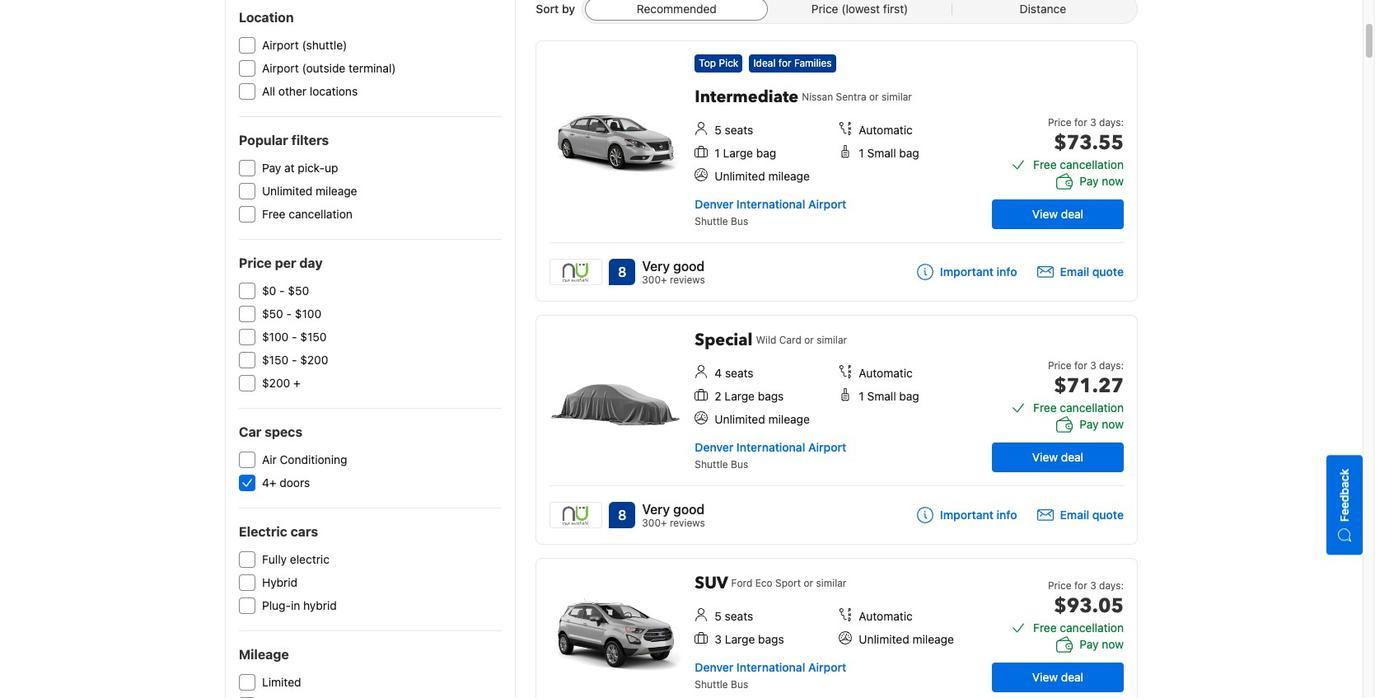 Task type: vqa. For each thing, say whether or not it's contained in the screenshot.


Task type: locate. For each thing, give the bounding box(es) containing it.
1 denver international airport shuttle bus from the top
[[695, 197, 847, 228]]

view deal button for $93.05
[[993, 663, 1124, 692]]

or right card
[[805, 334, 814, 346]]

denver international airport shuttle bus for suv
[[695, 660, 847, 691]]

2 1 small bag from the top
[[859, 389, 920, 403]]

3 up $71.27
[[1091, 359, 1097, 372]]

1 important from the top
[[941, 265, 994, 279]]

or right sport
[[804, 577, 814, 589]]

5 up 1 large bag
[[715, 123, 722, 137]]

cancellation down $73.55
[[1060, 157, 1124, 171]]

1 international from the top
[[737, 197, 806, 211]]

view deal button down $93.05
[[993, 663, 1124, 692]]

2 vertical spatial automatic
[[859, 609, 913, 623]]

2 email quote from the top
[[1061, 508, 1124, 522]]

shuttle down 3 large bags
[[695, 678, 728, 691]]

price inside price for 3 days: $71.27
[[1049, 359, 1072, 372]]

$73.55
[[1055, 129, 1124, 157]]

view deal down $73.55
[[1033, 207, 1084, 221]]

bus down 2 large bags
[[731, 458, 749, 471]]

price up $73.55
[[1049, 116, 1072, 129]]

0 vertical spatial email quote
[[1061, 265, 1124, 279]]

pay for $93.05
[[1080, 637, 1099, 651]]

1 email from the top
[[1061, 265, 1090, 279]]

1 vertical spatial supplied by nu car rental image
[[551, 503, 602, 528]]

2 reviews from the top
[[670, 517, 705, 529]]

very good 300+ reviews for 2nd customer rating 8 very good element from the bottom
[[642, 259, 705, 286]]

1 vertical spatial good
[[674, 502, 705, 517]]

2 bus from the top
[[731, 458, 749, 471]]

5 seats
[[715, 123, 754, 137], [715, 609, 754, 623]]

$50 up $50 - $100
[[288, 284, 309, 298]]

2 important info from the top
[[941, 508, 1018, 522]]

0 vertical spatial very good 300+ reviews
[[642, 259, 705, 286]]

1 now from the top
[[1103, 174, 1124, 188]]

2 vertical spatial bus
[[731, 678, 749, 691]]

1 vertical spatial important info button
[[917, 507, 1018, 523]]

sort by element
[[582, 0, 1138, 24]]

- right the $0
[[280, 284, 285, 298]]

for inside price for 3 days: $73.55
[[1075, 116, 1088, 129]]

1 vertical spatial 5 seats
[[715, 609, 754, 623]]

2 vertical spatial now
[[1103, 637, 1124, 651]]

bus down 1 large bag
[[731, 215, 749, 228]]

$200
[[300, 353, 329, 367], [262, 376, 290, 390]]

- up $150 - $200
[[292, 330, 297, 344]]

1 vertical spatial very good 300+ reviews
[[642, 502, 705, 529]]

3 product card group from the top
[[536, 558, 1138, 698]]

pick
[[719, 57, 739, 69]]

0 vertical spatial denver
[[695, 197, 734, 211]]

denver international airport button down 1 large bag
[[695, 197, 847, 211]]

days: inside price for 3 days: $73.55
[[1100, 116, 1124, 129]]

denver international airport button down 2 large bags
[[695, 440, 847, 454]]

1 info from the top
[[997, 265, 1018, 279]]

1 vertical spatial similar
[[817, 334, 848, 346]]

price inside price for 3 days: $93.05
[[1049, 580, 1072, 592]]

0 vertical spatial reviews
[[670, 274, 705, 286]]

3 denver from the top
[[695, 660, 734, 674]]

for up $73.55
[[1075, 116, 1088, 129]]

0 vertical spatial seats
[[725, 123, 754, 137]]

1 vertical spatial or
[[805, 334, 814, 346]]

2 vertical spatial seats
[[725, 609, 754, 623]]

pay now down $71.27
[[1080, 417, 1124, 431]]

free down $93.05
[[1034, 621, 1057, 635]]

- down $0 - $50
[[287, 307, 292, 321]]

denver international airport shuttle bus for special
[[695, 440, 847, 471]]

1 vertical spatial important info
[[941, 508, 1018, 522]]

2 email from the top
[[1061, 508, 1090, 522]]

$100
[[295, 307, 322, 321], [262, 330, 289, 344]]

1 vertical spatial days:
[[1100, 359, 1124, 372]]

1 vertical spatial now
[[1103, 417, 1124, 431]]

$50 down the $0
[[262, 307, 283, 321]]

1 automatic from the top
[[859, 123, 913, 137]]

days: inside price for 3 days: $93.05
[[1100, 580, 1124, 592]]

for inside price for 3 days: $71.27
[[1075, 359, 1088, 372]]

shuttle down 2
[[695, 458, 728, 471]]

product card group containing $71.27
[[536, 315, 1144, 545]]

0 vertical spatial bus
[[731, 215, 749, 228]]

all
[[262, 84, 275, 98]]

denver down 3 large bags
[[695, 660, 734, 674]]

3 automatic from the top
[[859, 609, 913, 623]]

2 vertical spatial view deal button
[[993, 663, 1124, 692]]

large down intermediate
[[723, 146, 754, 160]]

1 vertical spatial product card group
[[536, 315, 1144, 545]]

bag
[[757, 146, 777, 160], [900, 146, 920, 160], [900, 389, 920, 403]]

1 vertical spatial 1 small bag
[[859, 389, 920, 403]]

cancellation down $71.27
[[1060, 401, 1124, 415]]

1 5 from the top
[[715, 123, 722, 137]]

days: for $93.05
[[1100, 580, 1124, 592]]

pay down $71.27
[[1080, 417, 1099, 431]]

info
[[997, 265, 1018, 279], [997, 508, 1018, 522]]

price up $71.27
[[1049, 359, 1072, 372]]

intermediate
[[695, 86, 799, 108]]

similar for intermediate
[[882, 91, 913, 103]]

2 important from the top
[[941, 508, 994, 522]]

2 small from the top
[[868, 389, 897, 403]]

good
[[674, 259, 705, 274], [674, 502, 705, 517]]

now down $73.55
[[1103, 174, 1124, 188]]

3 view deal from the top
[[1033, 670, 1084, 684]]

1 very good 300+ reviews from the top
[[642, 259, 705, 286]]

0 vertical spatial important
[[941, 265, 994, 279]]

price for 3 days: $71.27
[[1049, 359, 1124, 400]]

0 vertical spatial denver international airport shuttle bus
[[695, 197, 847, 228]]

view deal down $93.05
[[1033, 670, 1084, 684]]

1 horizontal spatial $150
[[300, 330, 327, 344]]

large down ford
[[725, 632, 755, 646]]

0 vertical spatial pay now
[[1080, 174, 1124, 188]]

0 horizontal spatial $150
[[262, 353, 289, 367]]

3 view deal button from the top
[[993, 663, 1124, 692]]

reviews up suv
[[670, 517, 705, 529]]

important info button for second "email quote" button
[[917, 507, 1018, 523]]

for right ideal
[[779, 57, 792, 69]]

- for $0
[[280, 284, 285, 298]]

1 vertical spatial email
[[1061, 508, 1090, 522]]

hybrid
[[303, 598, 337, 613]]

denver international airport button
[[695, 197, 847, 211], [695, 440, 847, 454], [695, 660, 847, 674]]

1 small bag
[[859, 146, 920, 160], [859, 389, 920, 403]]

0 vertical spatial email quote button
[[1038, 264, 1124, 280]]

3 now from the top
[[1103, 637, 1124, 651]]

(shuttle)
[[302, 38, 347, 52]]

cancellation for $93.05
[[1060, 621, 1124, 635]]

deal
[[1062, 207, 1084, 221], [1062, 450, 1084, 464], [1062, 670, 1084, 684]]

denver international airport button for suv
[[695, 660, 847, 674]]

free
[[1034, 157, 1057, 171], [262, 207, 286, 221], [1034, 401, 1057, 415], [1034, 621, 1057, 635]]

3 shuttle from the top
[[695, 678, 728, 691]]

3 denver international airport shuttle bus from the top
[[695, 660, 847, 691]]

2 vertical spatial denver international airport button
[[695, 660, 847, 674]]

3 for $93.05
[[1091, 580, 1097, 592]]

price for 3 days: $73.55
[[1049, 116, 1124, 157]]

0 horizontal spatial $200
[[262, 376, 290, 390]]

1 horizontal spatial $200
[[300, 353, 329, 367]]

shuttle
[[695, 215, 728, 228], [695, 458, 728, 471], [695, 678, 728, 691]]

denver international airport button for special
[[695, 440, 847, 454]]

days:
[[1100, 116, 1124, 129], [1100, 359, 1124, 372], [1100, 580, 1124, 592]]

3 international from the top
[[737, 660, 806, 674]]

denver international airport button down 3 large bags
[[695, 660, 847, 674]]

quote
[[1093, 265, 1124, 279], [1093, 508, 1124, 522]]

pay down $73.55
[[1080, 174, 1099, 188]]

popular
[[239, 133, 288, 148]]

or inside the 'special wild card or similar'
[[805, 334, 814, 346]]

product card group containing $73.55
[[536, 40, 1144, 302]]

seats right 4
[[725, 366, 754, 380]]

0 vertical spatial automatic
[[859, 123, 913, 137]]

pay now down $73.55
[[1080, 174, 1124, 188]]

$150 up $200 +
[[262, 353, 289, 367]]

similar for special
[[817, 334, 848, 346]]

3 bus from the top
[[731, 678, 749, 691]]

- down $100 - $150
[[292, 353, 297, 367]]

2 vertical spatial large
[[725, 632, 755, 646]]

1 view deal from the top
[[1033, 207, 1084, 221]]

price inside price for 3 days: $73.55
[[1049, 116, 1072, 129]]

1 vertical spatial $150
[[262, 353, 289, 367]]

1 for 5 seats
[[859, 146, 864, 160]]

$100 down $50 - $100
[[262, 330, 289, 344]]

bus down 3 large bags
[[731, 678, 749, 691]]

electric
[[239, 524, 288, 539]]

bus for special
[[731, 458, 749, 471]]

doors
[[280, 476, 310, 490]]

similar right card
[[817, 334, 848, 346]]

large right 2
[[725, 389, 755, 403]]

email for first "email quote" button
[[1061, 265, 1090, 279]]

for up $71.27
[[1075, 359, 1088, 372]]

2 vertical spatial shuttle
[[695, 678, 728, 691]]

1 vertical spatial customer rating 8 very good element
[[642, 500, 705, 519]]

0 vertical spatial view deal
[[1033, 207, 1084, 221]]

1 vertical spatial 8
[[618, 508, 627, 523]]

0 vertical spatial bags
[[758, 389, 784, 403]]

5 seats up 1 large bag
[[715, 123, 754, 137]]

1 vertical spatial view deal
[[1033, 450, 1084, 464]]

2 vertical spatial denver
[[695, 660, 734, 674]]

by
[[562, 2, 576, 16]]

bus
[[731, 215, 749, 228], [731, 458, 749, 471], [731, 678, 749, 691]]

view deal
[[1033, 207, 1084, 221], [1033, 450, 1084, 464], [1033, 670, 1084, 684]]

1 5 seats from the top
[[715, 123, 754, 137]]

$150
[[300, 330, 327, 344], [262, 353, 289, 367]]

2 very good 300+ reviews from the top
[[642, 502, 705, 529]]

2 days: from the top
[[1100, 359, 1124, 372]]

1 vertical spatial 300+
[[642, 517, 667, 529]]

denver international airport shuttle bus down 3 large bags
[[695, 660, 847, 691]]

email
[[1061, 265, 1090, 279], [1061, 508, 1090, 522]]

2 vertical spatial denver international airport shuttle bus
[[695, 660, 847, 691]]

deal for $73.55
[[1062, 207, 1084, 221]]

view for $71.27
[[1033, 450, 1059, 464]]

important
[[941, 265, 994, 279], [941, 508, 994, 522]]

price left (lowest
[[812, 2, 839, 16]]

4
[[715, 366, 722, 380]]

1 very from the top
[[642, 259, 670, 274]]

small
[[868, 146, 897, 160], [868, 389, 897, 403]]

3 for $73.55
[[1091, 116, 1097, 129]]

3 seats from the top
[[725, 609, 754, 623]]

pay now down $93.05
[[1080, 637, 1124, 651]]

pay now for $73.55
[[1080, 174, 1124, 188]]

1
[[715, 146, 720, 160], [859, 146, 864, 160], [859, 389, 864, 403]]

0 vertical spatial similar
[[882, 91, 913, 103]]

3 inside price for 3 days: $71.27
[[1091, 359, 1097, 372]]

1 vertical spatial $100
[[262, 330, 289, 344]]

small for 1 large bag
[[868, 146, 897, 160]]

denver international airport shuttle bus down 2 large bags
[[695, 440, 847, 471]]

automatic for special
[[859, 366, 913, 380]]

2 seats from the top
[[725, 366, 754, 380]]

1 small from the top
[[868, 146, 897, 160]]

free down $73.55
[[1034, 157, 1057, 171]]

0 vertical spatial international
[[737, 197, 806, 211]]

airport (outside terminal)
[[262, 61, 396, 75]]

good up special
[[674, 259, 705, 274]]

1 email quote button from the top
[[1038, 264, 1124, 280]]

suv ford eco sport or similar
[[695, 572, 847, 594]]

pay down $93.05
[[1080, 637, 1099, 651]]

denver for special
[[695, 440, 734, 454]]

1 supplied by nu car rental image from the top
[[551, 260, 602, 284]]

1 vertical spatial quote
[[1093, 508, 1124, 522]]

free cancellation down pick-
[[262, 207, 353, 221]]

1 product card group from the top
[[536, 40, 1144, 302]]

cancellation
[[1060, 157, 1124, 171], [289, 207, 353, 221], [1060, 401, 1124, 415], [1060, 621, 1124, 635]]

0 vertical spatial info
[[997, 265, 1018, 279]]

2 good from the top
[[674, 502, 705, 517]]

$200 left +
[[262, 376, 290, 390]]

1 vertical spatial denver
[[695, 440, 734, 454]]

1 vertical spatial info
[[997, 508, 1018, 522]]

0 vertical spatial 5
[[715, 123, 722, 137]]

filters
[[291, 133, 329, 148]]

important info
[[941, 265, 1018, 279], [941, 508, 1018, 522]]

deal for $71.27
[[1062, 450, 1084, 464]]

now
[[1103, 174, 1124, 188], [1103, 417, 1124, 431], [1103, 637, 1124, 651]]

email quote
[[1061, 265, 1124, 279], [1061, 508, 1124, 522]]

2 now from the top
[[1103, 417, 1124, 431]]

(outside
[[302, 61, 346, 75]]

2 very from the top
[[642, 502, 670, 517]]

now for $73.55
[[1103, 174, 1124, 188]]

free for $93.05
[[1034, 621, 1057, 635]]

0 vertical spatial denver international airport button
[[695, 197, 847, 211]]

0 vertical spatial now
[[1103, 174, 1124, 188]]

free cancellation down $71.27
[[1034, 401, 1124, 415]]

300+
[[642, 274, 667, 286], [642, 517, 667, 529]]

1 view from the top
[[1033, 207, 1059, 221]]

deal down $73.55
[[1062, 207, 1084, 221]]

other
[[279, 84, 307, 98]]

free cancellation for $93.05
[[1034, 621, 1124, 635]]

1 8 from the top
[[618, 265, 627, 279]]

1 horizontal spatial $100
[[295, 307, 322, 321]]

mileage
[[769, 169, 810, 183], [316, 184, 357, 198], [769, 412, 810, 426], [913, 632, 955, 646]]

3 view from the top
[[1033, 670, 1059, 684]]

2 vertical spatial similar
[[817, 577, 847, 589]]

shuttle for special
[[695, 458, 728, 471]]

view deal button for $73.55
[[993, 199, 1124, 229]]

(lowest
[[842, 2, 880, 16]]

cars
[[291, 524, 318, 539]]

$100 up $100 - $150
[[295, 307, 322, 321]]

0 vertical spatial $50
[[288, 284, 309, 298]]

international down 1 large bag
[[737, 197, 806, 211]]

reviews for 1st customer rating 8 very good element from the bottom of the page
[[670, 517, 705, 529]]

large for suv
[[725, 632, 755, 646]]

$100 - $150
[[262, 330, 327, 344]]

bags right 2
[[758, 389, 784, 403]]

2 5 seats from the top
[[715, 609, 754, 623]]

2 pay now from the top
[[1080, 417, 1124, 431]]

cancellation down $93.05
[[1060, 621, 1124, 635]]

days: up $73.55
[[1100, 116, 1124, 129]]

5
[[715, 123, 722, 137], [715, 609, 722, 623]]

now down $93.05
[[1103, 637, 1124, 651]]

0 vertical spatial 1 small bag
[[859, 146, 920, 160]]

1 important info button from the top
[[917, 264, 1018, 280]]

1 good from the top
[[674, 259, 705, 274]]

good for 1st customer rating 8 very good element from the bottom of the page
[[674, 502, 705, 517]]

$200 up +
[[300, 353, 329, 367]]

2 view deal button from the top
[[993, 443, 1124, 472]]

2 product card group from the top
[[536, 315, 1144, 545]]

international down 3 large bags
[[737, 660, 806, 674]]

international down 2 large bags
[[737, 440, 806, 454]]

international
[[737, 197, 806, 211], [737, 440, 806, 454], [737, 660, 806, 674]]

airport (shuttle)
[[262, 38, 347, 52]]

supplied by nu car rental image for 2nd customer rating 8 very good element from the bottom
[[551, 260, 602, 284]]

3 pay now from the top
[[1080, 637, 1124, 651]]

1 email quote from the top
[[1061, 265, 1124, 279]]

view deal down $71.27
[[1033, 450, 1084, 464]]

bag for 5 seats
[[900, 146, 920, 160]]

8
[[618, 265, 627, 279], [618, 508, 627, 523]]

2 important info button from the top
[[917, 507, 1018, 523]]

1 view deal button from the top
[[993, 199, 1124, 229]]

days: up $93.05
[[1100, 580, 1124, 592]]

seats up 1 large bag
[[725, 123, 754, 137]]

or inside intermediate nissan sentra or similar
[[870, 91, 879, 103]]

free down $71.27
[[1034, 401, 1057, 415]]

customer rating 8 very good element
[[642, 256, 705, 276], [642, 500, 705, 519]]

2 vertical spatial view
[[1033, 670, 1059, 684]]

2 300+ from the top
[[642, 517, 667, 529]]

free cancellation for $73.55
[[1034, 157, 1124, 171]]

2 customer rating 8 very good element from the top
[[642, 500, 705, 519]]

1 days: from the top
[[1100, 116, 1124, 129]]

for up $93.05
[[1075, 580, 1088, 592]]

email quote button
[[1038, 264, 1124, 280], [1038, 507, 1124, 523]]

0 vertical spatial customer rating 8 very good element
[[642, 256, 705, 276]]

3
[[1091, 116, 1097, 129], [1091, 359, 1097, 372], [1091, 580, 1097, 592], [715, 632, 722, 646]]

1 vertical spatial automatic
[[859, 366, 913, 380]]

2 vertical spatial product card group
[[536, 558, 1138, 698]]

days: for $71.27
[[1100, 359, 1124, 372]]

5 down suv
[[715, 609, 722, 623]]

1 denver international airport button from the top
[[695, 197, 847, 211]]

now down $71.27
[[1103, 417, 1124, 431]]

3 denver international airport button from the top
[[695, 660, 847, 674]]

important for important info button for second "email quote" button
[[941, 508, 994, 522]]

deal down $93.05
[[1062, 670, 1084, 684]]

location
[[239, 10, 294, 25]]

reviews up special
[[670, 274, 705, 286]]

ideal for families
[[754, 57, 832, 69]]

0 vertical spatial 300+
[[642, 274, 667, 286]]

very
[[642, 259, 670, 274], [642, 502, 670, 517]]

1 vertical spatial international
[[737, 440, 806, 454]]

1 vertical spatial shuttle
[[695, 458, 728, 471]]

or right sentra
[[870, 91, 879, 103]]

0 vertical spatial days:
[[1100, 116, 1124, 129]]

conditioning
[[280, 453, 347, 467]]

1 vertical spatial important
[[941, 508, 994, 522]]

similar right sport
[[817, 577, 847, 589]]

automatic for suv
[[859, 609, 913, 623]]

1 pay now from the top
[[1080, 174, 1124, 188]]

price (lowest first)
[[812, 2, 909, 16]]

0 vertical spatial good
[[674, 259, 705, 274]]

$150 up $150 - $200
[[300, 330, 327, 344]]

1 reviews from the top
[[670, 274, 705, 286]]

1 quote from the top
[[1093, 265, 1124, 279]]

$150 - $200
[[262, 353, 329, 367]]

3 inside price for 3 days: $73.55
[[1091, 116, 1097, 129]]

denver international airport shuttle bus down 1 large bag
[[695, 197, 847, 228]]

1 vertical spatial email quote button
[[1038, 507, 1124, 523]]

email for second "email quote" button
[[1061, 508, 1090, 522]]

3 deal from the top
[[1062, 670, 1084, 684]]

1 small bag for 2 large bags
[[859, 389, 920, 403]]

0 vertical spatial very
[[642, 259, 670, 274]]

0 vertical spatial quote
[[1093, 265, 1124, 279]]

0 vertical spatial 5 seats
[[715, 123, 754, 137]]

deal down $71.27
[[1062, 450, 1084, 464]]

pay now
[[1080, 174, 1124, 188], [1080, 417, 1124, 431], [1080, 637, 1124, 651]]

2 denver from the top
[[695, 440, 734, 454]]

1 vertical spatial bus
[[731, 458, 749, 471]]

0 vertical spatial deal
[[1062, 207, 1084, 221]]

view deal for $73.55
[[1033, 207, 1084, 221]]

supplied by nu car rental image
[[551, 260, 602, 284], [551, 503, 602, 528]]

suv
[[695, 572, 728, 594]]

1 vertical spatial bags
[[758, 632, 785, 646]]

pay for $73.55
[[1080, 174, 1099, 188]]

0 vertical spatial view
[[1033, 207, 1059, 221]]

1 deal from the top
[[1062, 207, 1084, 221]]

bags down suv ford eco sport or similar
[[758, 632, 785, 646]]

cancellation down pick-
[[289, 207, 353, 221]]

view deal button down $71.27
[[993, 443, 1124, 472]]

0 vertical spatial supplied by nu car rental image
[[551, 260, 602, 284]]

3 inside price for 3 days: $93.05
[[1091, 580, 1097, 592]]

2 view deal from the top
[[1033, 450, 1084, 464]]

3 up $73.55
[[1091, 116, 1097, 129]]

0 vertical spatial view deal button
[[993, 199, 1124, 229]]

1 vertical spatial denver international airport shuttle bus
[[695, 440, 847, 471]]

1 vertical spatial view deal button
[[993, 443, 1124, 472]]

0 vertical spatial 8
[[618, 265, 627, 279]]

2 5 from the top
[[715, 609, 722, 623]]

or
[[870, 91, 879, 103], [805, 334, 814, 346], [804, 577, 814, 589]]

special
[[695, 329, 753, 351]]

2 automatic from the top
[[859, 366, 913, 380]]

1 small bag for 1 large bag
[[859, 146, 920, 160]]

2 vertical spatial or
[[804, 577, 814, 589]]

view deal button down $73.55
[[993, 199, 1124, 229]]

2 vertical spatial view deal
[[1033, 670, 1084, 684]]

seats up 3 large bags
[[725, 609, 754, 623]]

similar inside the 'special wild card or similar'
[[817, 334, 848, 346]]

2 view from the top
[[1033, 450, 1059, 464]]

denver down 2
[[695, 440, 734, 454]]

5 seats up 3 large bags
[[715, 609, 754, 623]]

2 vertical spatial pay now
[[1080, 637, 1124, 651]]

ford
[[732, 577, 753, 589]]

1 seats from the top
[[725, 123, 754, 137]]

1 vertical spatial seats
[[725, 366, 754, 380]]

good up suv
[[674, 502, 705, 517]]

1 vertical spatial very
[[642, 502, 670, 517]]

0 vertical spatial shuttle
[[695, 215, 728, 228]]

2 deal from the top
[[1062, 450, 1084, 464]]

large
[[723, 146, 754, 160], [725, 389, 755, 403], [725, 632, 755, 646]]

pick-
[[298, 161, 325, 175]]

free cancellation down $73.55
[[1034, 157, 1124, 171]]

denver down 1 large bag
[[695, 197, 734, 211]]

2 shuttle from the top
[[695, 458, 728, 471]]

product card group
[[536, 40, 1144, 302], [536, 315, 1144, 545], [536, 558, 1138, 698]]

small for 2 large bags
[[868, 389, 897, 403]]

2 denver international airport shuttle bus from the top
[[695, 440, 847, 471]]

1 vertical spatial $50
[[262, 307, 283, 321]]

2 denver international airport button from the top
[[695, 440, 847, 454]]

2 vertical spatial deal
[[1062, 670, 1084, 684]]

price up $93.05
[[1049, 580, 1072, 592]]

0 vertical spatial email
[[1061, 265, 1090, 279]]

similar inside intermediate nissan sentra or similar
[[882, 91, 913, 103]]

free cancellation down $93.05
[[1034, 621, 1124, 635]]

0 vertical spatial important info
[[941, 265, 1018, 279]]

3 for $71.27
[[1091, 359, 1097, 372]]

shuttle down 1 large bag
[[695, 215, 728, 228]]

1 vertical spatial deal
[[1062, 450, 1084, 464]]

days: inside price for 3 days: $71.27
[[1100, 359, 1124, 372]]

0 vertical spatial or
[[870, 91, 879, 103]]

airport
[[262, 38, 299, 52], [262, 61, 299, 75], [809, 197, 847, 211], [809, 440, 847, 454], [809, 660, 847, 674]]

2 international from the top
[[737, 440, 806, 454]]

days: up $71.27
[[1100, 359, 1124, 372]]

3 up $93.05
[[1091, 580, 1097, 592]]

1 1 small bag from the top
[[859, 146, 920, 160]]

for inside price for 3 days: $93.05
[[1075, 580, 1088, 592]]

seats for special
[[725, 366, 754, 380]]

similar right sentra
[[882, 91, 913, 103]]

4 seats
[[715, 366, 754, 380]]

sentra
[[836, 91, 867, 103]]

5 for 1
[[715, 123, 722, 137]]

2 vertical spatial international
[[737, 660, 806, 674]]

view
[[1033, 207, 1059, 221], [1033, 450, 1059, 464], [1033, 670, 1059, 684]]

2 supplied by nu car rental image from the top
[[551, 503, 602, 528]]

plug-
[[262, 598, 291, 613]]

3 days: from the top
[[1100, 580, 1124, 592]]

0 vertical spatial important info button
[[917, 264, 1018, 280]]

0 horizontal spatial $50
[[262, 307, 283, 321]]



Task type: describe. For each thing, give the bounding box(es) containing it.
5 seats for 3
[[715, 609, 754, 623]]

reviews for 2nd customer rating 8 very good element from the bottom
[[670, 274, 705, 286]]

now for $71.27
[[1103, 417, 1124, 431]]

$0 - $50
[[262, 284, 309, 298]]

feedback button
[[1327, 456, 1364, 555]]

wild
[[756, 334, 777, 346]]

- for $100
[[292, 330, 297, 344]]

very good 300+ reviews for 1st customer rating 8 very good element from the bottom of the page
[[642, 502, 705, 529]]

first)
[[884, 2, 909, 16]]

price inside sort by element
[[812, 2, 839, 16]]

2
[[715, 389, 722, 403]]

limited
[[262, 675, 301, 689]]

recommended
[[637, 2, 717, 16]]

$50 - $100
[[262, 307, 322, 321]]

+
[[294, 376, 301, 390]]

card
[[780, 334, 802, 346]]

air conditioning
[[262, 453, 347, 467]]

1 vertical spatial $200
[[262, 376, 290, 390]]

4+
[[262, 476, 277, 490]]

pay left at on the left
[[262, 161, 281, 175]]

seats for suv
[[725, 609, 754, 623]]

view deal button for $71.27
[[993, 443, 1124, 472]]

deal for $93.05
[[1062, 670, 1084, 684]]

shuttle for suv
[[695, 678, 728, 691]]

for for $73.55
[[1075, 116, 1088, 129]]

top
[[699, 57, 717, 69]]

price for $73.55
[[1049, 116, 1072, 129]]

5 for 3
[[715, 609, 722, 623]]

0 vertical spatial $150
[[300, 330, 327, 344]]

all other locations
[[262, 84, 358, 98]]

- for $150
[[292, 353, 297, 367]]

bags for special
[[758, 389, 784, 403]]

in
[[291, 598, 300, 613]]

eco
[[756, 577, 773, 589]]

1 important info from the top
[[941, 265, 1018, 279]]

0 vertical spatial $200
[[300, 353, 329, 367]]

pay for $71.27
[[1080, 417, 1099, 431]]

cancellation for $73.55
[[1060, 157, 1124, 171]]

2 8 from the top
[[618, 508, 627, 523]]

important for first "email quote" button's important info button
[[941, 265, 994, 279]]

1 denver from the top
[[695, 197, 734, 211]]

car
[[239, 425, 262, 439]]

2 quote from the top
[[1093, 508, 1124, 522]]

0 vertical spatial large
[[723, 146, 754, 160]]

supplied by nu car rental image for 1st customer rating 8 very good element from the bottom of the page
[[551, 503, 602, 528]]

for for $71.27
[[1075, 359, 1088, 372]]

bags for suv
[[758, 632, 785, 646]]

2 large bags
[[715, 389, 784, 403]]

1 bus from the top
[[731, 215, 749, 228]]

1 large bag
[[715, 146, 777, 160]]

per
[[275, 256, 296, 270]]

important info button for first "email quote" button
[[917, 264, 1018, 280]]

1 300+ from the top
[[642, 274, 667, 286]]

day
[[300, 256, 323, 270]]

free cancellation for $71.27
[[1034, 401, 1124, 415]]

feedback
[[1338, 469, 1352, 522]]

electric cars
[[239, 524, 318, 539]]

specs
[[265, 425, 303, 439]]

car specs
[[239, 425, 303, 439]]

top pick
[[699, 57, 739, 69]]

4+ doors
[[262, 476, 310, 490]]

free for $73.55
[[1034, 157, 1057, 171]]

2 info from the top
[[997, 508, 1018, 522]]

$71.27
[[1055, 373, 1124, 400]]

$200 +
[[262, 376, 301, 390]]

free for $71.27
[[1034, 401, 1057, 415]]

airport for denver international airport button associated with suv
[[809, 660, 847, 674]]

electric
[[290, 552, 330, 566]]

international for special
[[737, 440, 806, 454]]

special wild card or similar
[[695, 329, 848, 351]]

2 email quote button from the top
[[1038, 507, 1124, 523]]

airport for 1st denver international airport button
[[809, 197, 847, 211]]

denver for suv
[[695, 660, 734, 674]]

mileage
[[239, 647, 289, 662]]

nissan
[[802, 91, 834, 103]]

days: for $73.55
[[1100, 116, 1124, 129]]

1 customer rating 8 very good element from the top
[[642, 256, 705, 276]]

product card group containing $93.05
[[536, 558, 1138, 698]]

email quote for first "email quote" button
[[1061, 265, 1124, 279]]

bus for suv
[[731, 678, 749, 691]]

3 large bags
[[715, 632, 785, 646]]

hybrid
[[262, 575, 298, 589]]

airport for denver international airport button corresponding to special
[[809, 440, 847, 454]]

1 shuttle from the top
[[695, 215, 728, 228]]

distance
[[1020, 2, 1067, 16]]

price per day
[[239, 256, 323, 270]]

at
[[284, 161, 295, 175]]

cancellation for $71.27
[[1060, 401, 1124, 415]]

0 horizontal spatial $100
[[262, 330, 289, 344]]

sport
[[776, 577, 801, 589]]

1 horizontal spatial $50
[[288, 284, 309, 298]]

price left per
[[239, 256, 272, 270]]

or for intermediate
[[870, 91, 879, 103]]

pay at pick-up
[[262, 161, 338, 175]]

fully electric
[[262, 552, 330, 566]]

popular filters
[[239, 133, 329, 148]]

view deal for $93.05
[[1033, 670, 1084, 684]]

locations
[[310, 84, 358, 98]]

fully
[[262, 552, 287, 566]]

- for $50
[[287, 307, 292, 321]]

sort by
[[536, 2, 576, 16]]

for for $93.05
[[1075, 580, 1088, 592]]

view deal for $71.27
[[1033, 450, 1084, 464]]

intermediate nissan sentra or similar
[[695, 86, 913, 108]]

now for $93.05
[[1103, 637, 1124, 651]]

$93.05
[[1055, 593, 1124, 620]]

large for special
[[725, 389, 755, 403]]

$0
[[262, 284, 276, 298]]

pay now for $71.27
[[1080, 417, 1124, 431]]

5 seats for 1
[[715, 123, 754, 137]]

terminal)
[[349, 61, 396, 75]]

up
[[325, 161, 338, 175]]

bag for 4 seats
[[900, 389, 920, 403]]

free down at on the left
[[262, 207, 286, 221]]

air
[[262, 453, 277, 467]]

price for $71.27
[[1049, 359, 1072, 372]]

sort
[[536, 2, 559, 16]]

view for $73.55
[[1033, 207, 1059, 221]]

3 down suv
[[715, 632, 722, 646]]

price for $93.05
[[1049, 580, 1072, 592]]

or for special
[[805, 334, 814, 346]]

price for 3 days: $93.05
[[1049, 580, 1124, 620]]

good for 2nd customer rating 8 very good element from the bottom
[[674, 259, 705, 274]]

similar inside suv ford eco sport or similar
[[817, 577, 847, 589]]

ideal
[[754, 57, 776, 69]]

email quote for second "email quote" button
[[1061, 508, 1124, 522]]

pay now for $93.05
[[1080, 637, 1124, 651]]

1 for 4 seats
[[859, 389, 864, 403]]

or inside suv ford eco sport or similar
[[804, 577, 814, 589]]

0 vertical spatial $100
[[295, 307, 322, 321]]

families
[[795, 57, 832, 69]]

view for $93.05
[[1033, 670, 1059, 684]]

plug-in hybrid
[[262, 598, 337, 613]]

international for suv
[[737, 660, 806, 674]]



